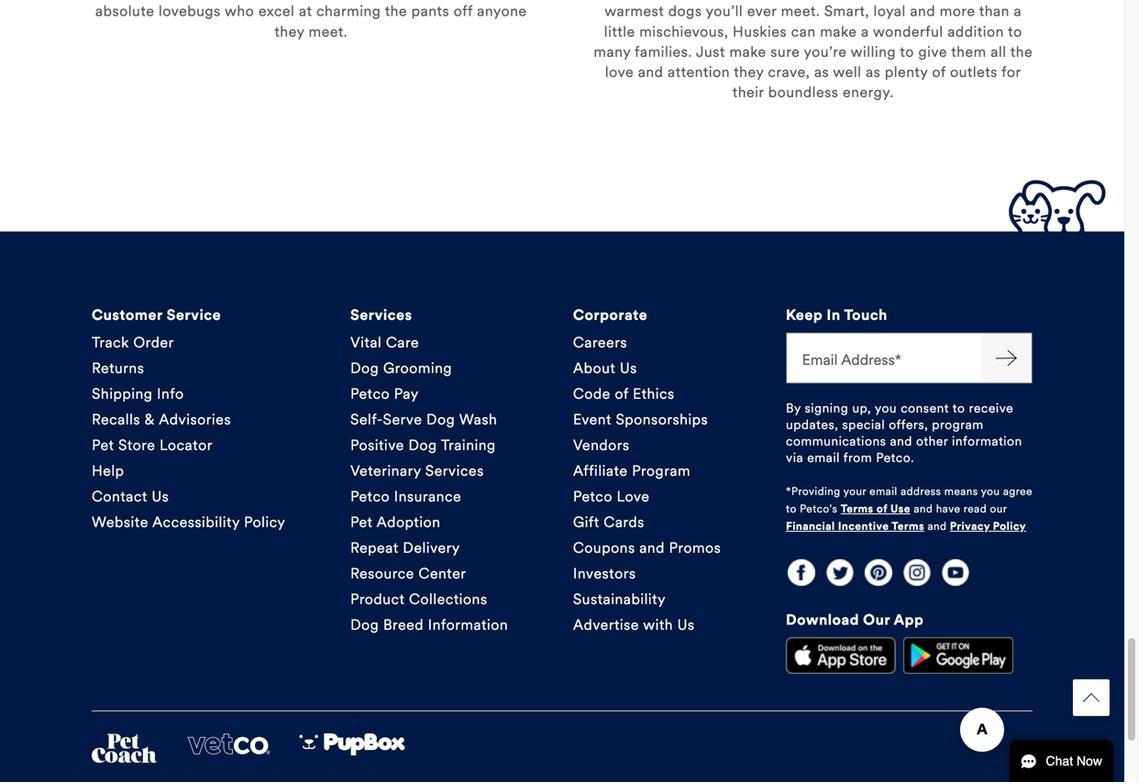 Task type: locate. For each thing, give the bounding box(es) containing it.
policy
[[244, 513, 285, 531], [993, 520, 1026, 533]]

address
[[901, 484, 941, 498]]

customer
[[92, 306, 163, 324]]

terms
[[841, 502, 873, 516], [892, 520, 924, 533]]

petco.
[[876, 450, 914, 466]]

dog down vital
[[350, 359, 379, 377]]

of
[[615, 384, 629, 403], [876, 502, 887, 516]]

1 horizontal spatial us
[[620, 359, 637, 377]]

1 horizontal spatial pet
[[350, 513, 373, 531]]

0 horizontal spatial pet
[[92, 436, 114, 454]]

affiliate program link
[[573, 458, 691, 484]]

pet up repeat in the bottom left of the page
[[350, 513, 373, 531]]

to up program
[[953, 400, 965, 416]]

gift cards link
[[573, 509, 645, 535]]

1 vertical spatial services
[[425, 462, 484, 480]]

0 vertical spatial to
[[953, 400, 965, 416]]

1 vertical spatial pet
[[350, 513, 373, 531]]

and down cards on the bottom of page
[[639, 539, 665, 557]]

love
[[617, 487, 650, 506]]

None email field
[[786, 332, 981, 384]]

us right 'with'
[[677, 616, 695, 634]]

incentive
[[838, 520, 889, 533]]

email up terms of use link
[[870, 484, 897, 498]]

advertise with us link
[[573, 612, 695, 638]]

us up website accessibility policy link
[[152, 487, 169, 506]]

you
[[875, 400, 897, 416], [981, 484, 1000, 498]]

1 vertical spatial of
[[876, 502, 887, 516]]

1 vertical spatial email
[[870, 484, 897, 498]]

email inside by signing up, you consent to receive updates, special offers, program communications and other information via email from petco.
[[807, 450, 840, 466]]

financial incentive terms link
[[786, 518, 924, 535]]

terms up financial incentive terms link
[[841, 502, 873, 516]]

track
[[92, 333, 129, 351]]

1 vertical spatial you
[[981, 484, 1000, 498]]

1 vertical spatial us
[[152, 487, 169, 506]]

of inside 'corporate careers about us code of ethics event sponsorships vendors affiliate program petco love gift cards coupons and promos investors sustainability advertise with us'
[[615, 384, 629, 403]]

1 horizontal spatial email
[[870, 484, 897, 498]]

you right up,
[[875, 400, 897, 416]]

0 vertical spatial you
[[875, 400, 897, 416]]

in
[[827, 306, 841, 324]]

customer service track order returns shipping info recalls & advisories pet store locator help contact us website accessibility policy
[[92, 306, 285, 531]]

*providing
[[786, 484, 840, 498]]

shipping info link
[[92, 381, 184, 406]]

with
[[643, 616, 673, 634]]

center
[[419, 564, 466, 583]]

0 vertical spatial of
[[615, 384, 629, 403]]

advisories
[[159, 410, 231, 428]]

email down communications
[[807, 450, 840, 466]]

0 horizontal spatial of
[[615, 384, 629, 403]]

0 vertical spatial email
[[807, 450, 840, 466]]

0 horizontal spatial policy
[[244, 513, 285, 531]]

download
[[786, 611, 859, 629]]

scroll to top image
[[1083, 690, 1100, 706]]

1 vertical spatial to
[[786, 502, 797, 516]]

event
[[573, 410, 612, 428]]

0 horizontal spatial you
[[875, 400, 897, 416]]

program
[[632, 462, 691, 480]]

pay
[[394, 384, 419, 403]]

resource
[[350, 564, 414, 583]]

touch
[[844, 306, 888, 324]]

petco love link
[[573, 484, 650, 509]]

vendors link
[[573, 432, 630, 458]]

and
[[890, 433, 912, 449], [914, 502, 933, 516], [928, 520, 947, 533], [639, 539, 665, 557]]

policy down our on the right bottom of the page
[[993, 520, 1026, 533]]

use
[[890, 502, 910, 516]]

1 horizontal spatial policy
[[993, 520, 1026, 533]]

read
[[964, 502, 987, 516]]

1 horizontal spatial to
[[953, 400, 965, 416]]

dog breed information link
[[350, 612, 508, 638]]

insurance
[[394, 487, 461, 506]]

collections
[[409, 590, 487, 608]]

locator
[[160, 436, 213, 454]]

you up our on the right bottom of the page
[[981, 484, 1000, 498]]

grooming
[[383, 359, 452, 377]]

0 horizontal spatial to
[[786, 502, 797, 516]]

policy inside petco's terms of use and have read our financial incentive terms and privacy policy
[[993, 520, 1026, 533]]

returns
[[92, 359, 144, 377]]

to up financial on the bottom right of page
[[786, 502, 797, 516]]

0 vertical spatial terms
[[841, 502, 873, 516]]

1 horizontal spatial of
[[876, 502, 887, 516]]

policy right accessibility on the bottom left of the page
[[244, 513, 285, 531]]

0 horizontal spatial us
[[152, 487, 169, 506]]

positive
[[350, 436, 404, 454]]

pet
[[92, 436, 114, 454], [350, 513, 373, 531]]

means
[[944, 484, 978, 498]]

agree
[[1003, 484, 1033, 498]]

investors
[[573, 564, 636, 583]]

petco up self-
[[350, 384, 390, 403]]

2 vertical spatial us
[[677, 616, 695, 634]]

special
[[842, 417, 885, 433]]

to inside *providing your email address means you agree to
[[786, 502, 797, 516]]

event sponsorships link
[[573, 406, 708, 432]]

vital
[[350, 333, 382, 351]]

communications
[[786, 433, 886, 449]]

pet up help link
[[92, 436, 114, 454]]

and inside 'corporate careers about us code of ethics event sponsorships vendors affiliate program petco love gift cards coupons and promos investors sustainability advertise with us'
[[639, 539, 665, 557]]

1 horizontal spatial you
[[981, 484, 1000, 498]]

us up code of ethics "link"
[[620, 359, 637, 377]]

0 horizontal spatial email
[[807, 450, 840, 466]]

sustainability
[[573, 590, 666, 608]]

0 horizontal spatial services
[[350, 306, 412, 324]]

and down the have
[[928, 520, 947, 533]]

offers,
[[889, 417, 928, 433]]

recalls & advisories link
[[92, 406, 231, 432]]

about
[[573, 359, 616, 377]]

of right code
[[615, 384, 629, 403]]

recalls
[[92, 410, 140, 428]]

and up the petco.
[[890, 433, 912, 449]]

self-serve dog wash link
[[350, 406, 497, 432]]

1 horizontal spatial terms
[[892, 520, 924, 533]]

to
[[953, 400, 965, 416], [786, 502, 797, 516]]

petco up gift
[[573, 487, 613, 506]]

dog grooming link
[[350, 355, 452, 381]]

0 vertical spatial pet
[[92, 436, 114, 454]]

veterinary services link
[[350, 458, 484, 484]]

us
[[620, 359, 637, 377], [152, 487, 169, 506], [677, 616, 695, 634]]

terms down "use"
[[892, 520, 924, 533]]

0 vertical spatial us
[[620, 359, 637, 377]]

us inside customer service track order returns shipping info recalls & advisories pet store locator help contact us website accessibility policy
[[152, 487, 169, 506]]

up,
[[852, 400, 871, 416]]

pet store locator link
[[92, 432, 213, 458]]

1 vertical spatial terms
[[892, 520, 924, 533]]

repeat
[[350, 539, 399, 557]]

help link
[[92, 458, 124, 484]]

promos
[[669, 539, 721, 557]]

track order link
[[92, 329, 174, 355]]

dog
[[350, 359, 379, 377], [426, 410, 455, 428], [408, 436, 437, 454], [350, 616, 379, 634]]

sustainability link
[[573, 586, 666, 612]]

of left "use"
[[876, 502, 887, 516]]

*providing your email address means you agree to
[[786, 484, 1033, 516]]

you inside *providing your email address means you agree to
[[981, 484, 1000, 498]]

0 vertical spatial services
[[350, 306, 412, 324]]

by signing up, you consent to receive updates, special offers, program communications and other information via email from petco.
[[786, 400, 1022, 466]]

services up vital care link
[[350, 306, 412, 324]]

services down training
[[425, 462, 484, 480]]

vital care link
[[350, 329, 419, 355]]



Task type: vqa. For each thing, say whether or not it's contained in the screenshot.
Privacy
yes



Task type: describe. For each thing, give the bounding box(es) containing it.
affiliate
[[573, 462, 628, 480]]

self-
[[350, 410, 383, 428]]

service
[[167, 306, 221, 324]]

and down address
[[914, 502, 933, 516]]

ethics
[[633, 384, 675, 403]]

pet inside the services vital care dog grooming petco pay self-serve dog wash positive dog training veterinary services petco insurance pet adoption repeat delivery resource center product collections dog breed information
[[350, 513, 373, 531]]

other
[[916, 433, 948, 449]]

shipping
[[92, 384, 153, 403]]

pet adoption link
[[350, 509, 441, 535]]

privacy policy link
[[950, 518, 1026, 535]]

petco insurance link
[[350, 484, 461, 509]]

positive dog training link
[[350, 432, 496, 458]]

0 horizontal spatial terms
[[841, 502, 873, 516]]

vendors
[[573, 436, 630, 454]]

contact
[[92, 487, 147, 506]]

repeat delivery link
[[350, 535, 460, 561]]

to inside by signing up, you consent to receive updates, special offers, program communications and other information via email from petco.
[[953, 400, 965, 416]]

1 horizontal spatial services
[[425, 462, 484, 480]]

via
[[786, 450, 803, 466]]

cards
[[604, 513, 645, 531]]

our
[[863, 611, 890, 629]]

have
[[936, 502, 960, 516]]

careers link
[[573, 329, 627, 355]]

signing
[[805, 400, 848, 416]]

program
[[932, 417, 984, 433]]

styled arrow button link
[[1073, 680, 1110, 716]]

product
[[350, 590, 405, 608]]

updates,
[[786, 417, 838, 433]]

accessibility
[[152, 513, 240, 531]]

policy inside customer service track order returns shipping info recalls & advisories pet store locator help contact us website accessibility policy
[[244, 513, 285, 531]]

investors link
[[573, 561, 636, 586]]

you inside by signing up, you consent to receive updates, special offers, program communications and other information via email from petco.
[[875, 400, 897, 416]]

petco down "veterinary" at the bottom of the page
[[350, 487, 390, 506]]

dog down self-serve dog wash "link"
[[408, 436, 437, 454]]

dog down product
[[350, 616, 379, 634]]

about us link
[[573, 355, 637, 381]]

serve
[[383, 410, 422, 428]]

consent
[[901, 400, 949, 416]]

careers
[[573, 333, 627, 351]]

corporate
[[573, 306, 648, 324]]

adoption
[[376, 513, 441, 531]]

store
[[118, 436, 155, 454]]

from
[[843, 450, 872, 466]]

petco inside 'corporate careers about us code of ethics event sponsorships vendors affiliate program petco love gift cards coupons and promos investors sustainability advertise with us'
[[573, 487, 613, 506]]

services vital care dog grooming petco pay self-serve dog wash positive dog training veterinary services petco insurance pet adoption repeat delivery resource center product collections dog breed information
[[350, 306, 508, 634]]

by
[[786, 400, 801, 416]]

info
[[157, 384, 184, 403]]

help
[[92, 462, 124, 480]]

code
[[573, 384, 611, 403]]

gift
[[573, 513, 599, 531]]

receive
[[969, 400, 1014, 416]]

website accessibility policy link
[[92, 509, 285, 535]]

keep in touch
[[786, 306, 888, 324]]

order
[[133, 333, 174, 351]]

coupons
[[573, 539, 635, 557]]

code of ethics link
[[573, 381, 675, 406]]

dog up positive dog training link
[[426, 410, 455, 428]]

download our app
[[786, 611, 924, 629]]

our
[[990, 502, 1007, 516]]

email inside *providing your email address means you agree to
[[870, 484, 897, 498]]

resource center link
[[350, 561, 466, 586]]

financial
[[786, 520, 835, 533]]

2 horizontal spatial us
[[677, 616, 695, 634]]

your
[[843, 484, 866, 498]]

&
[[145, 410, 155, 428]]

app
[[894, 611, 924, 629]]

veterinary
[[350, 462, 421, 480]]

information
[[428, 616, 508, 634]]

pet inside customer service track order returns shipping info recalls & advisories pet store locator help contact us website accessibility policy
[[92, 436, 114, 454]]

breed
[[383, 616, 424, 634]]

of inside petco's terms of use and have read our financial incentive terms and privacy policy
[[876, 502, 887, 516]]

submit email address image
[[995, 347, 1017, 369]]

delivery
[[403, 539, 460, 557]]

and inside by signing up, you consent to receive updates, special offers, program communications and other information via email from petco.
[[890, 433, 912, 449]]

care
[[386, 333, 419, 351]]

advertise
[[573, 616, 639, 634]]

terms of use link
[[841, 501, 910, 517]]

keep
[[786, 306, 823, 324]]

contact us link
[[92, 484, 169, 509]]

wash
[[459, 410, 497, 428]]

product collections link
[[350, 586, 487, 612]]

website
[[92, 513, 148, 531]]



